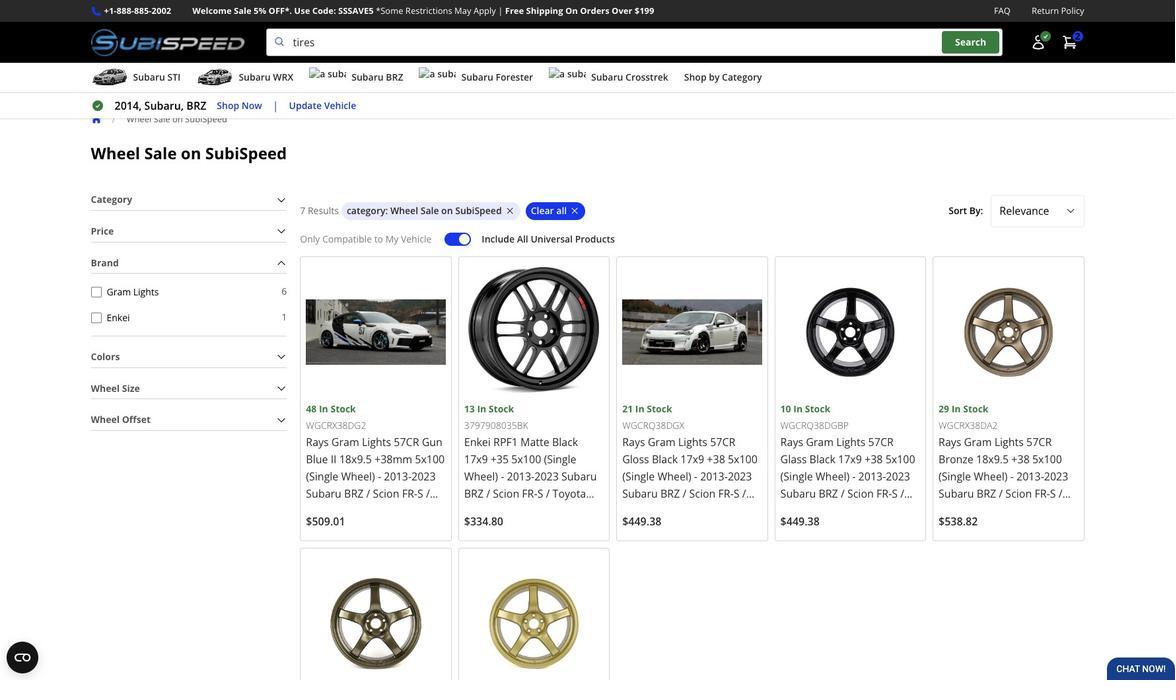 Task type: locate. For each thing, give the bounding box(es) containing it.
rays gram lights 57cr e8 gold 18x9.5 +38 5x100 (single wheel) - 2013-2023 subaru brz / scion fr-s / toyota gr86 / 2014-2018 subaru forester image
[[465, 554, 604, 680]]

0 vertical spatial wheel sale on subispeed
[[127, 113, 227, 125]]

wheel sale on subispeed down wheel sale on subispeed link
[[91, 142, 287, 164]]

0 vertical spatial enkei
[[107, 311, 130, 324]]

2 5x100 from the left
[[512, 452, 542, 467]]

2 horizontal spatial +38
[[1012, 452, 1030, 467]]

wheel for wheel offset dropdown button
[[91, 413, 120, 426]]

1 horizontal spatial category
[[347, 204, 386, 217]]

(single inside 21 in stock wgcrq38dgx rays gram lights 57cr gloss black 17x9 +38 5x100 (single wheel) - 2013-2023 subaru brz / scion fr-s / toyota gr86 / 2014-2018 subaru forester
[[623, 469, 655, 484]]

shop
[[685, 71, 707, 83], [217, 99, 239, 112]]

welcome
[[193, 5, 232, 17]]

0 horizontal spatial shop
[[217, 99, 239, 112]]

2 wheel) from the left
[[465, 469, 498, 484]]

5 stock from the left
[[964, 403, 989, 415]]

3 in from the left
[[636, 403, 645, 415]]

shop by category button
[[685, 66, 763, 92]]

3 s from the left
[[734, 486, 740, 501]]

s inside 48 in stock wgcrx38dg2 rays gram lights 57cr gun blue ii 18x9.5 +38mm 5x100 (single wheel) - 2013-2023 subaru brz / scion fr-s / toyota gr86 / 2014-2018 subaru forester
[[418, 486, 424, 501]]

2 18x9.5 from the left
[[977, 452, 1010, 467]]

home image
[[91, 114, 101, 124]]

wheel inside the 'wheel size' dropdown button
[[91, 382, 120, 394]]

rays for rays gram lights 57cr gun blue ii 18x9.5 +38mm 5x100 (single wheel) - 2013-2023 subaru brz / scion fr-s / toyota gr86 / 2014-2018 subaru forester
[[306, 435, 329, 449]]

| left free
[[499, 5, 503, 17]]

only compatible to my vehicle
[[300, 233, 432, 245]]

in for rays gram lights 57cr bronze 18x9.5 +38 5x100 (single wheel) - 2013-2023 subaru brz / scion fr-s / toyota gr86 / 2014-2018 subaru forester
[[952, 403, 962, 415]]

gram inside 29 in stock wgcrx38da2 rays gram lights 57cr bronze 18x9.5 +38 5x100 (single wheel) - 2013-2023 subaru brz / scion fr-s / toyota gr86 / 2014-2018 subaru forester
[[965, 435, 993, 449]]

black inside 13 in stock 3797908035bk enkei rpf1 matte black 17x9 +35 5x100 (single wheel) - 2013-2023 subaru brz / scion fr-s / toyota gr86 / 2014-2018 subaru forester
[[553, 435, 579, 449]]

4 57cr from the left
[[1027, 435, 1053, 449]]

brz inside 48 in stock wgcrx38dg2 rays gram lights 57cr gun blue ii 18x9.5 +38mm 5x100 (single wheel) - 2013-2023 subaru brz / scion fr-s / toyota gr86 / 2014-2018 subaru forester
[[344, 486, 364, 501]]

wheel for the 'wheel size' dropdown button
[[91, 382, 120, 394]]

wheel left offset
[[91, 413, 120, 426]]

2 horizontal spatial black
[[810, 452, 836, 467]]

5 2014- from the left
[[1011, 504, 1039, 518]]

sti
[[168, 71, 181, 83]]

3 gr86 from the left
[[659, 504, 685, 518]]

gram down the wgcrx38da2
[[965, 435, 993, 449]]

2 rays from the left
[[623, 435, 646, 449]]

(single down bronze on the bottom right of the page
[[939, 469, 972, 484]]

57cr for rays gram lights 57cr glass black 17x9 +38 5x100 (single wheel) - 2013-2023 subaru brz / scion fr-s / toyota gr86 / 2014-2018 subaru forester
[[869, 435, 894, 449]]

wheel offset
[[91, 413, 151, 426]]

1 2023 from the left
[[412, 469, 436, 484]]

2 gr86 from the left
[[465, 504, 491, 518]]

category button
[[91, 190, 287, 210]]

sssave5
[[338, 5, 374, 17]]

4 wheel) from the left
[[816, 469, 850, 484]]

| right the now
[[273, 99, 279, 113]]

a subaru brz thumbnail image image
[[310, 68, 347, 87]]

wgcrx38dg2
[[306, 419, 367, 432]]

(single
[[544, 452, 577, 467], [306, 469, 339, 484], [623, 469, 655, 484], [781, 469, 814, 484], [939, 469, 972, 484]]

$449.38 down gloss
[[623, 514, 662, 529]]

3 wheel) from the left
[[658, 469, 692, 484]]

scion inside 29 in stock wgcrx38da2 rays gram lights 57cr bronze 18x9.5 +38 5x100 (single wheel) - 2013-2023 subaru brz / scion fr-s / toyota gr86 / 2014-2018 subaru forester
[[1006, 486, 1033, 501]]

2 in from the left
[[478, 403, 487, 415]]

sale right :
[[421, 204, 439, 217]]

$538.82
[[939, 514, 979, 529]]

lights inside 29 in stock wgcrx38da2 rays gram lights 57cr bronze 18x9.5 +38 5x100 (single wheel) - 2013-2023 subaru brz / scion fr-s / toyota gr86 / 2014-2018 subaru forester
[[995, 435, 1025, 449]]

faq
[[995, 5, 1011, 17]]

5 5x100 from the left
[[1033, 452, 1063, 467]]

stock inside 48 in stock wgcrx38dg2 rays gram lights 57cr gun blue ii 18x9.5 +38mm 5x100 (single wheel) - 2013-2023 subaru brz / scion fr-s / toyota gr86 / 2014-2018 subaru forester
[[331, 403, 356, 415]]

5 in from the left
[[952, 403, 962, 415]]

1 18x9.5 from the left
[[340, 452, 372, 467]]

all
[[517, 233, 529, 245]]

17x9 left +35
[[465, 452, 488, 467]]

$449.38 down the glass
[[781, 514, 820, 529]]

3 2018 from the left
[[722, 504, 747, 518]]

2 horizontal spatial 17x9
[[839, 452, 863, 467]]

5 2023 from the left
[[1045, 469, 1069, 484]]

3 2013- from the left
[[701, 469, 728, 484]]

stock up wgcrq38dgx
[[647, 403, 673, 415]]

0 vertical spatial shop
[[685, 71, 707, 83]]

toyota
[[553, 486, 587, 501], [306, 504, 340, 518], [623, 504, 656, 518], [781, 504, 815, 518], [939, 504, 973, 518]]

on down sti
[[172, 113, 183, 125]]

5 fr- from the left
[[1035, 486, 1051, 501]]

rays up the glass
[[781, 435, 804, 449]]

subaru brz
[[352, 71, 404, 83]]

gram for rays gram lights 57cr gun blue ii 18x9.5 +38mm 5x100 (single wheel) - 2013-2023 subaru brz / scion fr-s / toyota gr86 / 2014-2018 subaru forester
[[332, 435, 359, 449]]

wheel) down wgcrq38dgx
[[658, 469, 692, 484]]

forester inside 21 in stock wgcrq38dgx rays gram lights 57cr gloss black 17x9 +38 5x100 (single wheel) - 2013-2023 subaru brz / scion fr-s / toyota gr86 / 2014-2018 subaru forester
[[661, 521, 702, 535]]

3 +38 from the left
[[1012, 452, 1030, 467]]

lights down wgcrq38dgbp
[[837, 435, 866, 449]]

1 horizontal spatial +38
[[865, 452, 883, 467]]

(single down blue
[[306, 469, 339, 484]]

lights down wgcrq38dgx
[[679, 435, 708, 449]]

3 fr- from the left
[[719, 486, 734, 501]]

rays for rays gram lights 57cr gloss black 17x9 +38 5x100 (single wheel) - 2013-2023 subaru brz / scion fr-s / toyota gr86 / 2014-2018 subaru forester
[[623, 435, 646, 449]]

0 horizontal spatial black
[[553, 435, 579, 449]]

forester
[[496, 71, 533, 83], [344, 521, 386, 535], [465, 521, 506, 535], [661, 521, 702, 535], [819, 521, 860, 535], [978, 521, 1019, 535]]

gram down wgcrq38dgx
[[648, 435, 676, 449]]

shipping
[[527, 5, 564, 17]]

rays gram lights 57cr gloss black 17x9 +38 5x100 (single wheel) - 2013-2023 subaru brz / scion fr-s / toyota gr86 / 2014-2018 subaru forester image
[[623, 262, 763, 402]]

rays inside 10 in stock wgcrq38dgbp rays gram lights 57cr glass black 17x9 +38 5x100 (single wheel) - 2013-2023 subaru brz / scion fr-s / toyota gr86 / 2014-2018 subaru forester
[[781, 435, 804, 449]]

5 2013- from the left
[[1017, 469, 1045, 484]]

a subaru sti thumbnail image image
[[91, 68, 128, 87]]

fr- inside 10 in stock wgcrq38dgbp rays gram lights 57cr glass black 17x9 +38 5x100 (single wheel) - 2013-2023 subaru brz / scion fr-s / toyota gr86 / 2014-2018 subaru forester
[[877, 486, 893, 501]]

(single inside 10 in stock wgcrq38dgbp rays gram lights 57cr glass black 17x9 +38 5x100 (single wheel) - 2013-2023 subaru brz / scion fr-s / toyota gr86 / 2014-2018 subaru forester
[[781, 469, 814, 484]]

2002
[[152, 5, 171, 17]]

0 horizontal spatial |
[[273, 99, 279, 113]]

wheel left the size
[[91, 382, 120, 394]]

1 vertical spatial shop
[[217, 99, 239, 112]]

2014-
[[378, 504, 406, 518], [500, 504, 528, 518], [695, 504, 722, 518], [853, 504, 881, 518], [1011, 504, 1039, 518]]

1 s from the left
[[418, 486, 424, 501]]

4 stock from the left
[[806, 403, 831, 415]]

2013- inside 21 in stock wgcrq38dgx rays gram lights 57cr gloss black 17x9 +38 5x100 (single wheel) - 2013-2023 subaru brz / scion fr-s / toyota gr86 / 2014-2018 subaru forester
[[701, 469, 728, 484]]

57cr inside 21 in stock wgcrq38dgx rays gram lights 57cr gloss black 17x9 +38 5x100 (single wheel) - 2013-2023 subaru brz / scion fr-s / toyota gr86 / 2014-2018 subaru forester
[[711, 435, 736, 449]]

57cr
[[394, 435, 419, 449], [711, 435, 736, 449], [869, 435, 894, 449], [1027, 435, 1053, 449]]

- inside 21 in stock wgcrq38dgx rays gram lights 57cr gloss black 17x9 +38 5x100 (single wheel) - 2013-2023 subaru brz / scion fr-s / toyota gr86 / 2014-2018 subaru forester
[[695, 469, 698, 484]]

black inside 21 in stock wgcrq38dgx rays gram lights 57cr gloss black 17x9 +38 5x100 (single wheel) - 2013-2023 subaru brz / scion fr-s / toyota gr86 / 2014-2018 subaru forester
[[652, 452, 678, 467]]

5 2018 from the left
[[1039, 504, 1063, 518]]

3 17x9 from the left
[[839, 452, 863, 467]]

0 vertical spatial on
[[172, 113, 183, 125]]

enkei right enkei button
[[107, 311, 130, 324]]

rays for rays gram lights 57cr glass black 17x9 +38 5x100 (single wheel) - 2013-2023 subaru brz / scion fr-s / toyota gr86 / 2014-2018 subaru forester
[[781, 435, 804, 449]]

stock up wgcrq38dgbp
[[806, 403, 831, 415]]

gram inside 21 in stock wgcrq38dgx rays gram lights 57cr gloss black 17x9 +38 5x100 (single wheel) - 2013-2023 subaru brz / scion fr-s / toyota gr86 / 2014-2018 subaru forester
[[648, 435, 676, 449]]

rays up blue
[[306, 435, 329, 449]]

wheel) inside 13 in stock 3797908035bk enkei rpf1 matte black 17x9 +35 5x100 (single wheel) - 2013-2023 subaru brz / scion fr-s / toyota gr86 / 2014-2018 subaru forester
[[465, 469, 498, 484]]

gram down wgcrx38dg2
[[332, 435, 359, 449]]

gram inside 48 in stock wgcrx38dg2 rays gram lights 57cr gun blue ii 18x9.5 +38mm 5x100 (single wheel) - 2013-2023 subaru brz / scion fr-s / toyota gr86 / 2014-2018 subaru forester
[[332, 435, 359, 449]]

may
[[455, 5, 472, 17]]

scion
[[373, 486, 400, 501], [493, 486, 520, 501], [690, 486, 716, 501], [848, 486, 874, 501], [1006, 486, 1033, 501]]

1 horizontal spatial black
[[652, 452, 678, 467]]

1 vertical spatial vehicle
[[401, 233, 432, 245]]

wheel sale on subispeed down sti
[[127, 113, 227, 125]]

rays up bronze on the bottom right of the page
[[939, 435, 962, 449]]

enkei inside 13 in stock 3797908035bk enkei rpf1 matte black 17x9 +35 5x100 (single wheel) - 2013-2023 subaru brz / scion fr-s / toyota gr86 / 2014-2018 subaru forester
[[465, 435, 491, 449]]

2018 inside 21 in stock wgcrq38dgx rays gram lights 57cr gloss black 17x9 +38 5x100 (single wheel) - 2013-2023 subaru brz / scion fr-s / toyota gr86 / 2014-2018 subaru forester
[[722, 504, 747, 518]]

3 scion from the left
[[690, 486, 716, 501]]

wheel sale on subispeed
[[127, 113, 227, 125], [91, 142, 287, 164]]

wheel) down +35
[[465, 469, 498, 484]]

1 rays from the left
[[306, 435, 329, 449]]

1 2013- from the left
[[384, 469, 412, 484]]

1 horizontal spatial shop
[[685, 71, 707, 83]]

17x9 inside 21 in stock wgcrq38dgx rays gram lights 57cr gloss black 17x9 +38 5x100 (single wheel) - 2013-2023 subaru brz / scion fr-s / toyota gr86 / 2014-2018 subaru forester
[[681, 452, 705, 467]]

57cr for rays gram lights 57cr gun blue ii 18x9.5 +38mm 5x100 (single wheel) - 2013-2023 subaru brz / scion fr-s / toyota gr86 / 2014-2018 subaru forester
[[394, 435, 419, 449]]

sale
[[234, 5, 252, 17], [154, 113, 170, 125], [144, 142, 177, 164], [421, 204, 439, 217]]

in inside 29 in stock wgcrx38da2 rays gram lights 57cr bronze 18x9.5 +38 5x100 (single wheel) - 2013-2023 subaru brz / scion fr-s / toyota gr86 / 2014-2018 subaru forester
[[952, 403, 962, 415]]

lights inside 10 in stock wgcrq38dgbp rays gram lights 57cr glass black 17x9 +38 5x100 (single wheel) - 2013-2023 subaru brz / scion fr-s / toyota gr86 / 2014-2018 subaru forester
[[837, 435, 866, 449]]

1 horizontal spatial 18x9.5
[[977, 452, 1010, 467]]

1
[[282, 311, 287, 323]]

clear all
[[531, 204, 567, 217]]

2 scion from the left
[[493, 486, 520, 501]]

subaru
[[133, 71, 165, 83], [239, 71, 271, 83], [352, 71, 384, 83], [462, 71, 494, 83], [592, 71, 624, 83], [562, 469, 597, 484], [306, 486, 342, 501], [623, 486, 658, 501], [781, 486, 817, 501], [939, 486, 975, 501], [555, 504, 590, 518], [306, 521, 342, 535], [623, 521, 658, 535], [781, 521, 817, 535], [939, 521, 975, 535]]

subispeed down shop now
[[185, 113, 227, 125]]

2014- inside 21 in stock wgcrq38dgx rays gram lights 57cr gloss black 17x9 +38 5x100 (single wheel) - 2013-2023 subaru brz / scion fr-s / toyota gr86 / 2014-2018 subaru forester
[[695, 504, 722, 518]]

wheel sale on subispeed link
[[127, 113, 238, 125]]

57cr inside 10 in stock wgcrq38dgbp rays gram lights 57cr glass black 17x9 +38 5x100 (single wheel) - 2013-2023 subaru brz / scion fr-s / toyota gr86 / 2014-2018 subaru forester
[[869, 435, 894, 449]]

(single inside 29 in stock wgcrx38da2 rays gram lights 57cr bronze 18x9.5 +38 5x100 (single wheel) - 2013-2023 subaru brz / scion fr-s / toyota gr86 / 2014-2018 subaru forester
[[939, 469, 972, 484]]

4 2018 from the left
[[881, 504, 905, 518]]

1 $449.38 from the left
[[623, 514, 662, 529]]

gram for rays gram lights 57cr glass black 17x9 +38 5x100 (single wheel) - 2013-2023 subaru brz / scion fr-s / toyota gr86 / 2014-2018 subaru forester
[[807, 435, 834, 449]]

0 vertical spatial vehicle
[[324, 99, 356, 112]]

shop left the now
[[217, 99, 239, 112]]

subispeed down shop now link
[[205, 142, 287, 164]]

4 - from the left
[[853, 469, 856, 484]]

on right :
[[442, 204, 453, 217]]

fr- inside 48 in stock wgcrx38dg2 rays gram lights 57cr gun blue ii 18x9.5 +38mm 5x100 (single wheel) - 2013-2023 subaru brz / scion fr-s / toyota gr86 / 2014-2018 subaru forester
[[402, 486, 418, 501]]

|
[[499, 5, 503, 17], [273, 99, 279, 113]]

+38 for rays gram lights 57cr glass black 17x9 +38 5x100 (single wheel) - 2013-2023 subaru brz / scion fr-s / toyota gr86 / 2014-2018 subaru forester
[[865, 452, 883, 467]]

1 vertical spatial |
[[273, 99, 279, 113]]

gr86 inside 13 in stock 3797908035bk enkei rpf1 matte black 17x9 +35 5x100 (single wheel) - 2013-2023 subaru brz / scion fr-s / toyota gr86 / 2014-2018 subaru forester
[[465, 504, 491, 518]]

lights for rays gram lights 57cr glass black 17x9 +38 5x100 (single wheel) - 2013-2023 subaru brz / scion fr-s / toyota gr86 / 2014-2018 subaru forester
[[837, 435, 866, 449]]

wheel) down +38mm
[[341, 469, 375, 484]]

21 in stock wgcrq38dgx rays gram lights 57cr gloss black 17x9 +38 5x100 (single wheel) - 2013-2023 subaru brz / scion fr-s / toyota gr86 / 2014-2018 subaru forester
[[623, 403, 758, 535]]

1 +38 from the left
[[708, 452, 726, 467]]

4 2013- from the left
[[859, 469, 887, 484]]

3 2023 from the left
[[728, 469, 753, 484]]

3 5x100 from the left
[[728, 452, 758, 467]]

57cr inside 48 in stock wgcrx38dg2 rays gram lights 57cr gun blue ii 18x9.5 +38mm 5x100 (single wheel) - 2013-2023 subaru brz / scion fr-s / toyota gr86 / 2014-2018 subaru forester
[[394, 435, 419, 449]]

+35
[[491, 452, 509, 467]]

faq link
[[995, 4, 1011, 18]]

2013-
[[384, 469, 412, 484], [507, 469, 535, 484], [701, 469, 728, 484], [859, 469, 887, 484], [1017, 469, 1045, 484]]

gun
[[422, 435, 443, 449]]

5 gr86 from the left
[[976, 504, 1002, 518]]

sort
[[949, 204, 968, 217]]

1 57cr from the left
[[394, 435, 419, 449]]

2 - from the left
[[501, 469, 505, 484]]

4 s from the left
[[893, 486, 898, 501]]

2 vertical spatial subispeed
[[456, 204, 502, 217]]

4 in from the left
[[794, 403, 803, 415]]

2023 inside 48 in stock wgcrx38dg2 rays gram lights 57cr gun blue ii 18x9.5 +38mm 5x100 (single wheel) - 2013-2023 subaru brz / scion fr-s / toyota gr86 / 2014-2018 subaru forester
[[412, 469, 436, 484]]

wheel) inside 21 in stock wgcrq38dgx rays gram lights 57cr gloss black 17x9 +38 5x100 (single wheel) - 2013-2023 subaru brz / scion fr-s / toyota gr86 / 2014-2018 subaru forester
[[658, 469, 692, 484]]

black for glass
[[810, 452, 836, 467]]

2 $449.38 from the left
[[781, 514, 820, 529]]

wheel) up $538.82
[[975, 469, 1008, 484]]

2 17x9 from the left
[[681, 452, 705, 467]]

a subaru crosstrek thumbnail image image
[[549, 68, 586, 87]]

gr86
[[342, 504, 369, 518], [465, 504, 491, 518], [659, 504, 685, 518], [817, 504, 844, 518], [976, 504, 1002, 518]]

subispeed up include
[[456, 204, 502, 217]]

1 scion from the left
[[373, 486, 400, 501]]

1 2014- from the left
[[378, 504, 406, 518]]

- inside 10 in stock wgcrq38dgbp rays gram lights 57cr glass black 17x9 +38 5x100 (single wheel) - 2013-2023 subaru brz / scion fr-s / toyota gr86 / 2014-2018 subaru forester
[[853, 469, 856, 484]]

stock up the 3797908035bk
[[489, 403, 514, 415]]

3 stock from the left
[[647, 403, 673, 415]]

$449.38
[[623, 514, 662, 529], [781, 514, 820, 529]]

sale down wheel sale on subispeed link
[[144, 142, 177, 164]]

in right 10
[[794, 403, 803, 415]]

rays inside 29 in stock wgcrx38da2 rays gram lights 57cr bronze 18x9.5 +38 5x100 (single wheel) - 2013-2023 subaru brz / scion fr-s / toyota gr86 / 2014-2018 subaru forester
[[939, 435, 962, 449]]

forester inside 29 in stock wgcrx38da2 rays gram lights 57cr bronze 18x9.5 +38 5x100 (single wheel) - 2013-2023 subaru brz / scion fr-s / toyota gr86 / 2014-2018 subaru forester
[[978, 521, 1019, 535]]

subaru crosstrek
[[592, 71, 669, 83]]

open widget image
[[7, 642, 38, 674]]

forester inside dropdown button
[[496, 71, 533, 83]]

shop left by
[[685, 71, 707, 83]]

brand button
[[91, 253, 287, 273]]

0 horizontal spatial 17x9
[[465, 452, 488, 467]]

in inside 48 in stock wgcrx38dg2 rays gram lights 57cr gun blue ii 18x9.5 +38mm 5x100 (single wheel) - 2013-2023 subaru brz / scion fr-s / toyota gr86 / 2014-2018 subaru forester
[[319, 403, 328, 415]]

black right matte
[[553, 435, 579, 449]]

2018
[[406, 504, 430, 518], [528, 504, 552, 518], [722, 504, 747, 518], [881, 504, 905, 518], [1039, 504, 1063, 518]]

+38 for rays gram lights 57cr gloss black 17x9 +38 5x100 (single wheel) - 2013-2023 subaru brz / scion fr-s / toyota gr86 / 2014-2018 subaru forester
[[708, 452, 726, 467]]

2 2014- from the left
[[500, 504, 528, 518]]

0 horizontal spatial category
[[91, 193, 132, 206]]

(single down gloss
[[623, 469, 655, 484]]

3 rays from the left
[[781, 435, 804, 449]]

toyota inside 13 in stock 3797908035bk enkei rpf1 matte black 17x9 +35 5x100 (single wheel) - 2013-2023 subaru brz / scion fr-s / toyota gr86 / 2014-2018 subaru forester
[[553, 486, 587, 501]]

scion inside 10 in stock wgcrq38dgbp rays gram lights 57cr glass black 17x9 +38 5x100 (single wheel) - 2013-2023 subaru brz / scion fr-s / toyota gr86 / 2014-2018 subaru forester
[[848, 486, 874, 501]]

scion inside 13 in stock 3797908035bk enkei rpf1 matte black 17x9 +35 5x100 (single wheel) - 2013-2023 subaru brz / scion fr-s / toyota gr86 / 2014-2018 subaru forester
[[493, 486, 520, 501]]

2 s from the left
[[538, 486, 544, 501]]

1 horizontal spatial vehicle
[[401, 233, 432, 245]]

stock inside 10 in stock wgcrq38dgbp rays gram lights 57cr glass black 17x9 +38 5x100 (single wheel) - 2013-2023 subaru brz / scion fr-s / toyota gr86 / 2014-2018 subaru forester
[[806, 403, 831, 415]]

black right the glass
[[810, 452, 836, 467]]

+1-
[[104, 5, 117, 17]]

0 horizontal spatial vehicle
[[324, 99, 356, 112]]

lights inside 48 in stock wgcrx38dg2 rays gram lights 57cr gun blue ii 18x9.5 +38mm 5x100 (single wheel) - 2013-2023 subaru brz / scion fr-s / toyota gr86 / 2014-2018 subaru forester
[[362, 435, 391, 449]]

in inside 10 in stock wgcrq38dgbp rays gram lights 57cr glass black 17x9 +38 5x100 (single wheel) - 2013-2023 subaru brz / scion fr-s / toyota gr86 / 2014-2018 subaru forester
[[794, 403, 803, 415]]

0 vertical spatial |
[[499, 5, 503, 17]]

2018 inside 29 in stock wgcrx38da2 rays gram lights 57cr bronze 18x9.5 +38 5x100 (single wheel) - 2013-2023 subaru brz / scion fr-s / toyota gr86 / 2014-2018 subaru forester
[[1039, 504, 1063, 518]]

4 2023 from the left
[[887, 469, 911, 484]]

stock inside 13 in stock 3797908035bk enkei rpf1 matte black 17x9 +35 5x100 (single wheel) - 2013-2023 subaru brz / scion fr-s / toyota gr86 / 2014-2018 subaru forester
[[489, 403, 514, 415]]

4 fr- from the left
[[877, 486, 893, 501]]

2 2013- from the left
[[507, 469, 535, 484]]

category inside category dropdown button
[[91, 193, 132, 206]]

2 57cr from the left
[[711, 435, 736, 449]]

a subaru forester thumbnail image image
[[419, 68, 456, 87]]

subaru forester
[[462, 71, 533, 83]]

1 horizontal spatial $449.38
[[781, 514, 820, 529]]

category up "only compatible to my vehicle"
[[347, 204, 386, 217]]

- inside 13 in stock 3797908035bk enkei rpf1 matte black 17x9 +35 5x100 (single wheel) - 2013-2023 subaru brz / scion fr-s / toyota gr86 / 2014-2018 subaru forester
[[501, 469, 505, 484]]

$199
[[635, 5, 655, 17]]

stock inside 21 in stock wgcrq38dgx rays gram lights 57cr gloss black 17x9 +38 5x100 (single wheel) - 2013-2023 subaru brz / scion fr-s / toyota gr86 / 2014-2018 subaru forester
[[647, 403, 673, 415]]

+38 inside 10 in stock wgcrq38dgbp rays gram lights 57cr glass black 17x9 +38 5x100 (single wheel) - 2013-2023 subaru brz / scion fr-s / toyota gr86 / 2014-2018 subaru forester
[[865, 452, 883, 467]]

vehicle down a subaru brz thumbnail image
[[324, 99, 356, 112]]

in right 13
[[478, 403, 487, 415]]

(single inside 13 in stock 3797908035bk enkei rpf1 matte black 17x9 +35 5x100 (single wheel) - 2013-2023 subaru brz / scion fr-s / toyota gr86 / 2014-2018 subaru forester
[[544, 452, 577, 467]]

1 horizontal spatial 17x9
[[681, 452, 705, 467]]

by
[[709, 71, 720, 83]]

off*.
[[269, 5, 292, 17]]

(single down the glass
[[781, 469, 814, 484]]

on down wheel sale on subispeed link
[[181, 142, 201, 164]]

17x9
[[465, 452, 488, 467], [681, 452, 705, 467], [839, 452, 863, 467]]

(single down matte
[[544, 452, 577, 467]]

0 horizontal spatial +38
[[708, 452, 726, 467]]

1 2018 from the left
[[406, 504, 430, 518]]

3 - from the left
[[695, 469, 698, 484]]

2023 inside 10 in stock wgcrq38dgbp rays gram lights 57cr glass black 17x9 +38 5x100 (single wheel) - 2013-2023 subaru brz / scion fr-s / toyota gr86 / 2014-2018 subaru forester
[[887, 469, 911, 484]]

18x9.5 right ii
[[340, 452, 372, 467]]

wheel) down wgcrq38dgbp
[[816, 469, 850, 484]]

17x9 for gloss
[[681, 452, 705, 467]]

lights for rays gram lights 57cr gloss black 17x9 +38 5x100 (single wheel) - 2013-2023 subaru brz / scion fr-s / toyota gr86 / 2014-2018 subaru forester
[[679, 435, 708, 449]]

lights up +38mm
[[362, 435, 391, 449]]

lights down the wgcrx38da2
[[995, 435, 1025, 449]]

1 vertical spatial wheel sale on subispeed
[[91, 142, 287, 164]]

stock up the wgcrx38da2
[[964, 403, 989, 415]]

5x100 inside 48 in stock wgcrx38dg2 rays gram lights 57cr gun blue ii 18x9.5 +38mm 5x100 (single wheel) - 2013-2023 subaru brz / scion fr-s / toyota gr86 / 2014-2018 subaru forester
[[415, 452, 445, 467]]

my
[[386, 233, 399, 245]]

black right gloss
[[652, 452, 678, 467]]

crosstrek
[[626, 71, 669, 83]]

in right 48
[[319, 403, 328, 415]]

1 in from the left
[[319, 403, 328, 415]]

free
[[506, 5, 524, 17]]

4 gr86 from the left
[[817, 504, 844, 518]]

2 fr- from the left
[[522, 486, 538, 501]]

1 5x100 from the left
[[415, 452, 445, 467]]

1 horizontal spatial enkei
[[465, 435, 491, 449]]

+38 inside 21 in stock wgcrq38dgx rays gram lights 57cr gloss black 17x9 +38 5x100 (single wheel) - 2013-2023 subaru brz / scion fr-s / toyota gr86 / 2014-2018 subaru forester
[[708, 452, 726, 467]]

18x9.5 right bronze on the bottom right of the page
[[977, 452, 1010, 467]]

wheel down subaru sti dropdown button
[[127, 113, 152, 125]]

2 +38 from the left
[[865, 452, 883, 467]]

3797908035bk
[[465, 419, 529, 432]]

17x9 inside 10 in stock wgcrq38dgbp rays gram lights 57cr glass black 17x9 +38 5x100 (single wheel) - 2013-2023 subaru brz / scion fr-s / toyota gr86 / 2014-2018 subaru forester
[[839, 452, 863, 467]]

5 - from the left
[[1011, 469, 1015, 484]]

in inside 21 in stock wgcrq38dgx rays gram lights 57cr gloss black 17x9 +38 5x100 (single wheel) - 2013-2023 subaru brz / scion fr-s / toyota gr86 / 2014-2018 subaru forester
[[636, 403, 645, 415]]

brz inside dropdown button
[[386, 71, 404, 83]]

1 wheel) from the left
[[341, 469, 375, 484]]

forester inside 48 in stock wgcrx38dg2 rays gram lights 57cr gun blue ii 18x9.5 +38mm 5x100 (single wheel) - 2013-2023 subaru brz / scion fr-s / toyota gr86 / 2014-2018 subaru forester
[[344, 521, 386, 535]]

in for rays gram lights 57cr gun blue ii 18x9.5 +38mm 5x100 (single wheel) - 2013-2023 subaru brz / scion fr-s / toyota gr86 / 2014-2018 subaru forester
[[319, 403, 328, 415]]

17x9 down wgcrq38dgbp
[[839, 452, 863, 467]]

0 horizontal spatial $449.38
[[623, 514, 662, 529]]

17x9 down wgcrq38dgx
[[681, 452, 705, 467]]

4 5x100 from the left
[[886, 452, 916, 467]]

5 scion from the left
[[1006, 486, 1033, 501]]

4 scion from the left
[[848, 486, 874, 501]]

compatible
[[323, 233, 372, 245]]

2 2023 from the left
[[535, 469, 559, 484]]

ii
[[331, 452, 337, 467]]

3 2014- from the left
[[695, 504, 722, 518]]

black for gloss
[[652, 452, 678, 467]]

matte
[[521, 435, 550, 449]]

1 - from the left
[[378, 469, 381, 484]]

include
[[482, 233, 515, 245]]

fr-
[[402, 486, 418, 501], [522, 486, 538, 501], [719, 486, 734, 501], [877, 486, 893, 501], [1035, 486, 1051, 501]]

vehicle right my on the left of the page
[[401, 233, 432, 245]]

category for category
[[91, 193, 132, 206]]

2014- inside 10 in stock wgcrq38dgbp rays gram lights 57cr glass black 17x9 +38 5x100 (single wheel) - 2013-2023 subaru brz / scion fr-s / toyota gr86 / 2014-2018 subaru forester
[[853, 504, 881, 518]]

rays up gloss
[[623, 435, 646, 449]]

on
[[566, 5, 578, 17]]

3 57cr from the left
[[869, 435, 894, 449]]

0 horizontal spatial 18x9.5
[[340, 452, 372, 467]]

2 2018 from the left
[[528, 504, 552, 518]]

5 s from the left
[[1051, 486, 1057, 501]]

in right the 29
[[952, 403, 962, 415]]

1 17x9 from the left
[[465, 452, 488, 467]]

gram
[[107, 286, 131, 298], [332, 435, 359, 449], [648, 435, 676, 449], [807, 435, 834, 449], [965, 435, 993, 449]]

stock for enkei rpf1 matte black 17x9 +35 5x100 (single wheel) - 2013-2023 subaru brz / scion fr-s / toyota gr86 / 2014-2018 subaru forester
[[489, 403, 514, 415]]

4 rays from the left
[[939, 435, 962, 449]]

stock up wgcrx38dg2
[[331, 403, 356, 415]]

gram down wgcrq38dgbp
[[807, 435, 834, 449]]

enkei rpf1 matte black 17x9 +35 5x100 (single wheel) - 2013-2023 subaru brz / scion fr-s / toyota gr86 / 2014-2018 subaru forester image
[[465, 262, 604, 402]]

in right 21
[[636, 403, 645, 415]]

now
[[242, 99, 262, 112]]

2023
[[412, 469, 436, 484], [535, 469, 559, 484], [728, 469, 753, 484], [887, 469, 911, 484], [1045, 469, 1069, 484]]

rays inside 21 in stock wgcrq38dgx rays gram lights 57cr gloss black 17x9 +38 5x100 (single wheel) - 2013-2023 subaru brz / scion fr-s / toyota gr86 / 2014-2018 subaru forester
[[623, 435, 646, 449]]

lights inside 21 in stock wgcrq38dgx rays gram lights 57cr gloss black 17x9 +38 5x100 (single wheel) - 2013-2023 subaru brz / scion fr-s / toyota gr86 / 2014-2018 subaru forester
[[679, 435, 708, 449]]

1 vertical spatial enkei
[[465, 435, 491, 449]]

forester inside 13 in stock 3797908035bk enkei rpf1 matte black 17x9 +35 5x100 (single wheel) - 2013-2023 subaru brz / scion fr-s / toyota gr86 / 2014-2018 subaru forester
[[465, 521, 506, 535]]

1 stock from the left
[[331, 403, 356, 415]]

return policy link
[[1033, 4, 1085, 18]]

2013- inside 13 in stock 3797908035bk enkei rpf1 matte black 17x9 +35 5x100 (single wheel) - 2013-2023 subaru brz / scion fr-s / toyota gr86 / 2014-2018 subaru forester
[[507, 469, 535, 484]]

0 horizontal spatial enkei
[[107, 311, 130, 324]]

1 fr- from the left
[[402, 486, 418, 501]]

category up price
[[91, 193, 132, 206]]

sale left 5%
[[234, 5, 252, 17]]

rays
[[306, 435, 329, 449], [623, 435, 646, 449], [781, 435, 804, 449], [939, 435, 962, 449]]

search input field
[[266, 29, 1003, 56]]

5 wheel) from the left
[[975, 469, 1008, 484]]

enkei
[[107, 311, 130, 324], [465, 435, 491, 449]]

/
[[112, 112, 116, 126], [367, 486, 370, 501], [426, 486, 430, 501], [487, 486, 491, 501], [546, 486, 550, 501], [683, 486, 687, 501], [743, 486, 747, 501], [841, 486, 845, 501], [901, 486, 905, 501], [1000, 486, 1004, 501], [1059, 486, 1063, 501], [372, 504, 375, 518], [494, 504, 497, 518], [688, 504, 692, 518], [846, 504, 850, 518], [1005, 504, 1009, 518]]

enkei down the 3797908035bk
[[465, 435, 491, 449]]

brz inside 10 in stock wgcrq38dgbp rays gram lights 57cr glass black 17x9 +38 5x100 (single wheel) - 2013-2023 subaru brz / scion fr-s / toyota gr86 / 2014-2018 subaru forester
[[819, 486, 839, 501]]

885-
[[134, 5, 152, 17]]

rays gram lights 57cr gun blue ii 18x9.5 +38mm 5x100 (single wheel) - 2013-2023 subaru brz / scion fr-s / toyota gr86 / 2014-2018 subaru forester image
[[306, 262, 446, 402]]

2 stock from the left
[[489, 403, 514, 415]]

black inside 10 in stock wgcrq38dgbp rays gram lights 57cr glass black 17x9 +38 5x100 (single wheel) - 2013-2023 subaru brz / scion fr-s / toyota gr86 / 2014-2018 subaru forester
[[810, 452, 836, 467]]

gram for rays gram lights 57cr bronze 18x9.5 +38 5x100 (single wheel) - 2013-2023 subaru brz / scion fr-s / toyota gr86 / 2014-2018 subaru forester
[[965, 435, 993, 449]]

$449.38 for rays gram lights 57cr glass black 17x9 +38 5x100 (single wheel) - 2013-2023 subaru brz / scion fr-s / toyota gr86 / 2014-2018 subaru forester
[[781, 514, 820, 529]]

1 gr86 from the left
[[342, 504, 369, 518]]

gr86 inside 21 in stock wgcrq38dgx rays gram lights 57cr gloss black 17x9 +38 5x100 (single wheel) - 2013-2023 subaru brz / scion fr-s / toyota gr86 / 2014-2018 subaru forester
[[659, 504, 685, 518]]

4 2014- from the left
[[853, 504, 881, 518]]

gram inside 10 in stock wgcrq38dgbp rays gram lights 57cr glass black 17x9 +38 5x100 (single wheel) - 2013-2023 subaru brz / scion fr-s / toyota gr86 / 2014-2018 subaru forester
[[807, 435, 834, 449]]

stock inside 29 in stock wgcrx38da2 rays gram lights 57cr bronze 18x9.5 +38 5x100 (single wheel) - 2013-2023 subaru brz / scion fr-s / toyota gr86 / 2014-2018 subaru forester
[[964, 403, 989, 415]]



Task type: vqa. For each thing, say whether or not it's contained in the screenshot.
23
no



Task type: describe. For each thing, give the bounding box(es) containing it.
gr86 inside 48 in stock wgcrx38dg2 rays gram lights 57cr gun blue ii 18x9.5 +38mm 5x100 (single wheel) - 2013-2023 subaru brz / scion fr-s / toyota gr86 / 2014-2018 subaru forester
[[342, 504, 369, 518]]

7 results
[[300, 204, 339, 217]]

toyota inside 48 in stock wgcrx38dg2 rays gram lights 57cr gun blue ii 18x9.5 +38mm 5x100 (single wheel) - 2013-2023 subaru brz / scion fr-s / toyota gr86 / 2014-2018 subaru forester
[[306, 504, 340, 518]]

10
[[781, 403, 792, 415]]

2 button
[[1056, 29, 1085, 56]]

:
[[386, 204, 388, 217]]

gram right gram lights button
[[107, 286, 131, 298]]

glass
[[781, 452, 807, 467]]

clear
[[531, 204, 554, 217]]

5x100 inside 10 in stock wgcrq38dgbp rays gram lights 57cr glass black 17x9 +38 5x100 (single wheel) - 2013-2023 subaru brz / scion fr-s / toyota gr86 / 2014-2018 subaru forester
[[886, 452, 916, 467]]

subispeed logo image
[[91, 29, 245, 56]]

2014- inside 48 in stock wgcrx38dg2 rays gram lights 57cr gun blue ii 18x9.5 +38mm 5x100 (single wheel) - 2013-2023 subaru brz / scion fr-s / toyota gr86 / 2014-2018 subaru forester
[[378, 504, 406, 518]]

lights right gram lights button
[[133, 286, 159, 298]]

wheel) inside 10 in stock wgcrq38dgbp rays gram lights 57cr glass black 17x9 +38 5x100 (single wheel) - 2013-2023 subaru brz / scion fr-s / toyota gr86 / 2014-2018 subaru forester
[[816, 469, 850, 484]]

update
[[289, 99, 322, 112]]

rays gram lights 57cr almite gold 18x9.5 +38mm 5x100 (single wheel) - 2013-2023 subaru brz / scion fr-s / toyota gr86 / 2014-2018 subaru forester image
[[306, 554, 446, 680]]

*some
[[376, 5, 404, 17]]

+38mm
[[375, 452, 413, 467]]

s inside 29 in stock wgcrx38da2 rays gram lights 57cr bronze 18x9.5 +38 5x100 (single wheel) - 2013-2023 subaru brz / scion fr-s / toyota gr86 / 2014-2018 subaru forester
[[1051, 486, 1057, 501]]

only
[[300, 233, 320, 245]]

all
[[557, 204, 567, 217]]

scion inside 48 in stock wgcrx38dg2 rays gram lights 57cr gun blue ii 18x9.5 +38mm 5x100 (single wheel) - 2013-2023 subaru brz / scion fr-s / toyota gr86 / 2014-2018 subaru forester
[[373, 486, 400, 501]]

subaru,
[[144, 99, 184, 113]]

wgcrq38dgbp
[[781, 419, 849, 432]]

5x100 inside 29 in stock wgcrx38da2 rays gram lights 57cr bronze 18x9.5 +38 5x100 (single wheel) - 2013-2023 subaru brz / scion fr-s / toyota gr86 / 2014-2018 subaru forester
[[1033, 452, 1063, 467]]

apply
[[474, 5, 496, 17]]

2014- inside 13 in stock 3797908035bk enkei rpf1 matte black 17x9 +35 5x100 (single wheel) - 2013-2023 subaru brz / scion fr-s / toyota gr86 / 2014-2018 subaru forester
[[500, 504, 528, 518]]

+1-888-885-2002 link
[[104, 4, 171, 18]]

57cr for rays gram lights 57cr gloss black 17x9 +38 5x100 (single wheel) - 2013-2023 subaru brz / scion fr-s / toyota gr86 / 2014-2018 subaru forester
[[711, 435, 736, 449]]

- inside 48 in stock wgcrx38dg2 rays gram lights 57cr gun blue ii 18x9.5 +38mm 5x100 (single wheel) - 2013-2023 subaru brz / scion fr-s / toyota gr86 / 2014-2018 subaru forester
[[378, 469, 381, 484]]

wheel right :
[[391, 204, 418, 217]]

s inside 10 in stock wgcrq38dgbp rays gram lights 57cr glass black 17x9 +38 5x100 (single wheel) - 2013-2023 subaru brz / scion fr-s / toyota gr86 / 2014-2018 subaru forester
[[893, 486, 898, 501]]

toyota inside 10 in stock wgcrq38dgbp rays gram lights 57cr glass black 17x9 +38 5x100 (single wheel) - 2013-2023 subaru brz / scion fr-s / toyota gr86 / 2014-2018 subaru forester
[[781, 504, 815, 518]]

shop by category
[[685, 71, 763, 83]]

in for rays gram lights 57cr gloss black 17x9 +38 5x100 (single wheel) - 2013-2023 subaru brz / scion fr-s / toyota gr86 / 2014-2018 subaru forester
[[636, 403, 645, 415]]

gram for rays gram lights 57cr gloss black 17x9 +38 5x100 (single wheel) - 2013-2023 subaru brz / scion fr-s / toyota gr86 / 2014-2018 subaru forester
[[648, 435, 676, 449]]

policy
[[1062, 5, 1085, 17]]

s inside 21 in stock wgcrq38dgx rays gram lights 57cr gloss black 17x9 +38 5x100 (single wheel) - 2013-2023 subaru brz / scion fr-s / toyota gr86 / 2014-2018 subaru forester
[[734, 486, 740, 501]]

5x100 inside 13 in stock 3797908035bk enkei rpf1 matte black 17x9 +35 5x100 (single wheel) - 2013-2023 subaru brz / scion fr-s / toyota gr86 / 2014-2018 subaru forester
[[512, 452, 542, 467]]

subaru wrx button
[[197, 66, 294, 92]]

forester inside 10 in stock wgcrq38dgbp rays gram lights 57cr glass black 17x9 +38 5x100 (single wheel) - 2013-2023 subaru brz / scion fr-s / toyota gr86 / 2014-2018 subaru forester
[[819, 521, 860, 535]]

a subaru wrx thumbnail image image
[[197, 68, 234, 87]]

search button
[[943, 31, 1000, 53]]

lights for rays gram lights 57cr gun blue ii 18x9.5 +38mm 5x100 (single wheel) - 2013-2023 subaru brz / scion fr-s / toyota gr86 / 2014-2018 subaru forester
[[362, 435, 391, 449]]

restrictions
[[406, 5, 453, 17]]

stock for rays gram lights 57cr gun blue ii 18x9.5 +38mm 5x100 (single wheel) - 2013-2023 subaru brz / scion fr-s / toyota gr86 / 2014-2018 subaru forester
[[331, 403, 356, 415]]

wheel size button
[[91, 379, 287, 399]]

stock for rays gram lights 57cr glass black 17x9 +38 5x100 (single wheel) - 2013-2023 subaru brz / scion fr-s / toyota gr86 / 2014-2018 subaru forester
[[806, 403, 831, 415]]

wheel for wheel sale on subispeed link
[[127, 113, 152, 125]]

2018 inside 10 in stock wgcrq38dgbp rays gram lights 57cr glass black 17x9 +38 5x100 (single wheel) - 2013-2023 subaru brz / scion fr-s / toyota gr86 / 2014-2018 subaru forester
[[881, 504, 905, 518]]

vehicle inside button
[[324, 99, 356, 112]]

price button
[[91, 221, 287, 242]]

brz inside 13 in stock 3797908035bk enkei rpf1 matte black 17x9 +35 5x100 (single wheel) - 2013-2023 subaru brz / scion fr-s / toyota gr86 / 2014-2018 subaru forester
[[465, 486, 484, 501]]

18x9.5 inside 48 in stock wgcrx38dg2 rays gram lights 57cr gun blue ii 18x9.5 +38mm 5x100 (single wheel) - 2013-2023 subaru brz / scion fr-s / toyota gr86 / 2014-2018 subaru forester
[[340, 452, 372, 467]]

by:
[[970, 204, 984, 217]]

toyota inside 21 in stock wgcrq38dgx rays gram lights 57cr gloss black 17x9 +38 5x100 (single wheel) - 2013-2023 subaru brz / scion fr-s / toyota gr86 / 2014-2018 subaru forester
[[623, 504, 656, 518]]

select... image
[[1066, 206, 1076, 216]]

2023 inside 29 in stock wgcrx38da2 rays gram lights 57cr bronze 18x9.5 +38 5x100 (single wheel) - 2013-2023 subaru brz / scion fr-s / toyota gr86 / 2014-2018 subaru forester
[[1045, 469, 1069, 484]]

*some restrictions may apply | free shipping on orders over $199
[[376, 5, 655, 17]]

sale right 2014,
[[154, 113, 170, 125]]

Select... button
[[992, 195, 1085, 227]]

0 vertical spatial subispeed
[[185, 113, 227, 125]]

shop now
[[217, 99, 262, 112]]

shop now link
[[217, 98, 262, 113]]

$449.38 for rays gram lights 57cr gloss black 17x9 +38 5x100 (single wheel) - 2013-2023 subaru brz / scion fr-s / toyota gr86 / 2014-2018 subaru forester
[[623, 514, 662, 529]]

results
[[308, 204, 339, 217]]

products
[[576, 233, 615, 245]]

fr- inside 29 in stock wgcrx38da2 rays gram lights 57cr bronze 18x9.5 +38 5x100 (single wheel) - 2013-2023 subaru brz / scion fr-s / toyota gr86 / 2014-2018 subaru forester
[[1035, 486, 1051, 501]]

toyota inside 29 in stock wgcrx38da2 rays gram lights 57cr bronze 18x9.5 +38 5x100 (single wheel) - 2013-2023 subaru brz / scion fr-s / toyota gr86 / 2014-2018 subaru forester
[[939, 504, 973, 518]]

57cr for rays gram lights 57cr bronze 18x9.5 +38 5x100 (single wheel) - 2013-2023 subaru brz / scion fr-s / toyota gr86 / 2014-2018 subaru forester
[[1027, 435, 1053, 449]]

orders
[[580, 5, 610, 17]]

18x9.5 inside 29 in stock wgcrx38da2 rays gram lights 57cr bronze 18x9.5 +38 5x100 (single wheel) - 2013-2023 subaru brz / scion fr-s / toyota gr86 / 2014-2018 subaru forester
[[977, 452, 1010, 467]]

subaru brz button
[[310, 66, 404, 92]]

7
[[300, 204, 306, 217]]

1 vertical spatial on
[[181, 142, 201, 164]]

1 horizontal spatial |
[[499, 5, 503, 17]]

brz inside 21 in stock wgcrq38dgx rays gram lights 57cr gloss black 17x9 +38 5x100 (single wheel) - 2013-2023 subaru brz / scion fr-s / toyota gr86 / 2014-2018 subaru forester
[[661, 486, 680, 501]]

subaru wrx
[[239, 71, 294, 83]]

brz inside 29 in stock wgcrx38da2 rays gram lights 57cr bronze 18x9.5 +38 5x100 (single wheel) - 2013-2023 subaru brz / scion fr-s / toyota gr86 / 2014-2018 subaru forester
[[978, 486, 997, 501]]

code:
[[312, 5, 336, 17]]

gloss
[[623, 452, 650, 467]]

in for rays gram lights 57cr glass black 17x9 +38 5x100 (single wheel) - 2013-2023 subaru brz / scion fr-s / toyota gr86 / 2014-2018 subaru forester
[[794, 403, 803, 415]]

+38 inside 29 in stock wgcrx38da2 rays gram lights 57cr bronze 18x9.5 +38 5x100 (single wheel) - 2013-2023 subaru brz / scion fr-s / toyota gr86 / 2014-2018 subaru forester
[[1012, 452, 1030, 467]]

48
[[306, 403, 317, 415]]

6
[[282, 285, 287, 298]]

13
[[465, 403, 475, 415]]

subaru sti button
[[91, 66, 181, 92]]

1 vertical spatial subispeed
[[205, 142, 287, 164]]

colors button
[[91, 347, 287, 367]]

2014- inside 29 in stock wgcrx38da2 rays gram lights 57cr bronze 18x9.5 +38 5x100 (single wheel) - 2013-2023 subaru brz / scion fr-s / toyota gr86 / 2014-2018 subaru forester
[[1011, 504, 1039, 518]]

2013- inside 10 in stock wgcrq38dgbp rays gram lights 57cr glass black 17x9 +38 5x100 (single wheel) - 2013-2023 subaru brz / scion fr-s / toyota gr86 / 2014-2018 subaru forester
[[859, 469, 887, 484]]

bronze
[[939, 452, 974, 467]]

2013- inside 29 in stock wgcrx38da2 rays gram lights 57cr bronze 18x9.5 +38 5x100 (single wheel) - 2013-2023 subaru brz / scion fr-s / toyota gr86 / 2014-2018 subaru forester
[[1017, 469, 1045, 484]]

10 in stock wgcrq38dgbp rays gram lights 57cr glass black 17x9 +38 5x100 (single wheel) - 2013-2023 subaru brz / scion fr-s / toyota gr86 / 2014-2018 subaru forester
[[781, 403, 916, 535]]

rays gram lights 57cr glass black 17x9 +38 5x100 (single wheel) - 2013-2023 subaru brz / scion fr-s / toyota gr86 / 2014-2018 subaru forester image
[[781, 262, 921, 402]]

rays gram lights 57cr bronze 18x9.5 +38 5x100 (single wheel) - 2013-2023 subaru brz / scion fr-s / toyota gr86 / 2014-2018 subaru forester image
[[939, 262, 1079, 402]]

shop for shop by category
[[685, 71, 707, 83]]

search
[[956, 36, 987, 49]]

shop for shop now
[[217, 99, 239, 112]]

5x100 inside 21 in stock wgcrq38dgx rays gram lights 57cr gloss black 17x9 +38 5x100 (single wheel) - 2013-2023 subaru brz / scion fr-s / toyota gr86 / 2014-2018 subaru forester
[[728, 452, 758, 467]]

lights for rays gram lights 57cr bronze 18x9.5 +38 5x100 (single wheel) - 2013-2023 subaru brz / scion fr-s / toyota gr86 / 2014-2018 subaru forester
[[995, 435, 1025, 449]]

return policy
[[1033, 5, 1085, 17]]

scion inside 21 in stock wgcrq38dgx rays gram lights 57cr gloss black 17x9 +38 5x100 (single wheel) - 2013-2023 subaru brz / scion fr-s / toyota gr86 / 2014-2018 subaru forester
[[690, 486, 716, 501]]

2018 inside 13 in stock 3797908035bk enkei rpf1 matte black 17x9 +35 5x100 (single wheel) - 2013-2023 subaru brz / scion fr-s / toyota gr86 / 2014-2018 subaru forester
[[528, 504, 552, 518]]

2023 inside 13 in stock 3797908035bk enkei rpf1 matte black 17x9 +35 5x100 (single wheel) - 2013-2023 subaru brz / scion fr-s / toyota gr86 / 2014-2018 subaru forester
[[535, 469, 559, 484]]

rays for rays gram lights 57cr bronze 18x9.5 +38 5x100 (single wheel) - 2013-2023 subaru brz / scion fr-s / toyota gr86 / 2014-2018 subaru forester
[[939, 435, 962, 449]]

sort by:
[[949, 204, 984, 217]]

colors
[[91, 350, 120, 363]]

2013- inside 48 in stock wgcrx38dg2 rays gram lights 57cr gun blue ii 18x9.5 +38mm 5x100 (single wheel) - 2013-2023 subaru brz / scion fr-s / toyota gr86 / 2014-2018 subaru forester
[[384, 469, 412, 484]]

wgcrx38da2
[[939, 419, 998, 432]]

category
[[723, 71, 763, 83]]

price
[[91, 225, 114, 237]]

over
[[612, 5, 633, 17]]

5%
[[254, 5, 267, 17]]

universal
[[531, 233, 573, 245]]

13 in stock 3797908035bk enkei rpf1 matte black 17x9 +35 5x100 (single wheel) - 2013-2023 subaru brz / scion fr-s / toyota gr86 / 2014-2018 subaru forester
[[465, 403, 597, 535]]

wheel) inside 48 in stock wgcrx38dg2 rays gram lights 57cr gun blue ii 18x9.5 +38mm 5x100 (single wheel) - 2013-2023 subaru brz / scion fr-s / toyota gr86 / 2014-2018 subaru forester
[[341, 469, 375, 484]]

wgcrq38dgx
[[623, 419, 685, 432]]

888-
[[117, 5, 134, 17]]

subaru crosstrek button
[[549, 66, 669, 92]]

use
[[294, 5, 310, 17]]

button image
[[1031, 34, 1047, 50]]

in for enkei rpf1 matte black 17x9 +35 5x100 (single wheel) - 2013-2023 subaru brz / scion fr-s / toyota gr86 / 2014-2018 subaru forester
[[478, 403, 487, 415]]

welcome sale 5% off*. use code: sssave5
[[193, 5, 374, 17]]

blue
[[306, 452, 328, 467]]

stock for rays gram lights 57cr bronze 18x9.5 +38 5x100 (single wheel) - 2013-2023 subaru brz / scion fr-s / toyota gr86 / 2014-2018 subaru forester
[[964, 403, 989, 415]]

return
[[1033, 5, 1060, 17]]

category : wheel sale on subispeed
[[347, 204, 502, 217]]

size
[[122, 382, 140, 394]]

Gram Lights button
[[91, 287, 101, 297]]

wheel size
[[91, 382, 140, 394]]

update vehicle button
[[289, 98, 356, 113]]

wheel offset button
[[91, 410, 287, 430]]

2
[[1076, 30, 1081, 43]]

subaru sti
[[133, 71, 181, 83]]

wrx
[[273, 71, 294, 83]]

fr- inside 13 in stock 3797908035bk enkei rpf1 matte black 17x9 +35 5x100 (single wheel) - 2013-2023 subaru brz / scion fr-s / toyota gr86 / 2014-2018 subaru forester
[[522, 486, 538, 501]]

21
[[623, 403, 633, 415]]

category for category : wheel sale on subispeed
[[347, 204, 386, 217]]

s inside 13 in stock 3797908035bk enkei rpf1 matte black 17x9 +35 5x100 (single wheel) - 2013-2023 subaru brz / scion fr-s / toyota gr86 / 2014-2018 subaru forester
[[538, 486, 544, 501]]

2018 inside 48 in stock wgcrx38dg2 rays gram lights 57cr gun blue ii 18x9.5 +38mm 5x100 (single wheel) - 2013-2023 subaru brz / scion fr-s / toyota gr86 / 2014-2018 subaru forester
[[406, 504, 430, 518]]

17x9 for glass
[[839, 452, 863, 467]]

stock for rays gram lights 57cr gloss black 17x9 +38 5x100 (single wheel) - 2013-2023 subaru brz / scion fr-s / toyota gr86 / 2014-2018 subaru forester
[[647, 403, 673, 415]]

brand
[[91, 256, 119, 269]]

gr86 inside 29 in stock wgcrx38da2 rays gram lights 57cr bronze 18x9.5 +38 5x100 (single wheel) - 2013-2023 subaru brz / scion fr-s / toyota gr86 / 2014-2018 subaru forester
[[976, 504, 1002, 518]]

Enkei button
[[91, 312, 101, 323]]

gram lights
[[107, 286, 159, 298]]

2 vertical spatial on
[[442, 204, 453, 217]]

rpf1
[[494, 435, 518, 449]]

offset
[[122, 413, 151, 426]]

fr- inside 21 in stock wgcrq38dgx rays gram lights 57cr gloss black 17x9 +38 5x100 (single wheel) - 2013-2023 subaru brz / scion fr-s / toyota gr86 / 2014-2018 subaru forester
[[719, 486, 734, 501]]

17x9 inside 13 in stock 3797908035bk enkei rpf1 matte black 17x9 +35 5x100 (single wheel) - 2013-2023 subaru brz / scion fr-s / toyota gr86 / 2014-2018 subaru forester
[[465, 452, 488, 467]]

48 in stock wgcrx38dg2 rays gram lights 57cr gun blue ii 18x9.5 +38mm 5x100 (single wheel) - 2013-2023 subaru brz / scion fr-s / toyota gr86 / 2014-2018 subaru forester
[[306, 403, 445, 535]]

2014, subaru, brz
[[115, 99, 206, 113]]

to
[[375, 233, 383, 245]]

$509.01
[[306, 514, 345, 529]]

wheel) inside 29 in stock wgcrx38da2 rays gram lights 57cr bronze 18x9.5 +38 5x100 (single wheel) - 2013-2023 subaru brz / scion fr-s / toyota gr86 / 2014-2018 subaru forester
[[975, 469, 1008, 484]]

- inside 29 in stock wgcrx38da2 rays gram lights 57cr bronze 18x9.5 +38 5x100 (single wheel) - 2013-2023 subaru brz / scion fr-s / toyota gr86 / 2014-2018 subaru forester
[[1011, 469, 1015, 484]]

2023 inside 21 in stock wgcrq38dgx rays gram lights 57cr gloss black 17x9 +38 5x100 (single wheel) - 2013-2023 subaru brz / scion fr-s / toyota gr86 / 2014-2018 subaru forester
[[728, 469, 753, 484]]

29
[[939, 403, 950, 415]]

subaru forester button
[[419, 66, 533, 92]]

(single inside 48 in stock wgcrx38dg2 rays gram lights 57cr gun blue ii 18x9.5 +38mm 5x100 (single wheel) - 2013-2023 subaru brz / scion fr-s / toyota gr86 / 2014-2018 subaru forester
[[306, 469, 339, 484]]

wheel down "home" icon
[[91, 142, 140, 164]]

gr86 inside 10 in stock wgcrq38dgbp rays gram lights 57cr glass black 17x9 +38 5x100 (single wheel) - 2013-2023 subaru brz / scion fr-s / toyota gr86 / 2014-2018 subaru forester
[[817, 504, 844, 518]]



